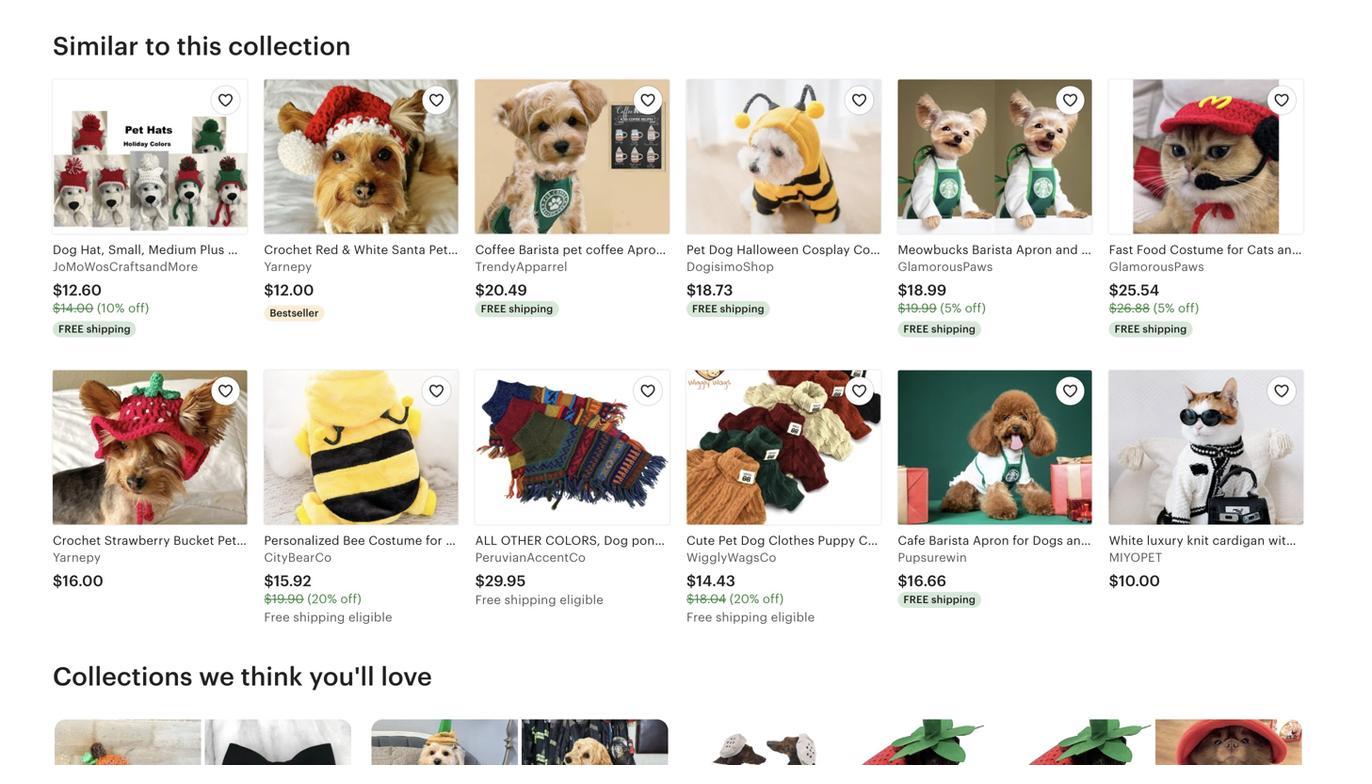 Task type: describe. For each thing, give the bounding box(es) containing it.
yarnepy for 12.00
[[264, 260, 312, 274]]

$ for 20.49
[[475, 282, 485, 299]]

(5% for 18.99
[[940, 302, 962, 316]]

cute pet dog clothes puppy cat shirt warm jacket sweater acrylic gift (for small  dogs) image
[[687, 371, 881, 525]]

cafe barista apron for dogs and cats, green apron with white top, puppbucks meowbucks apron, pet coffee uniform pet halloween party costume image
[[898, 371, 1092, 525]]

collections we think you'll love
[[53, 663, 432, 692]]

$ for 18.73
[[687, 282, 696, 299]]

collection
[[228, 31, 351, 61]]

$ for 16.00
[[53, 573, 62, 590]]

free for 14.43
[[687, 611, 712, 625]]

citybearco $ 15.92 $ 19.90 (20% off) free shipping eligible
[[264, 551, 392, 625]]

coffee barista pet coffee apron | bib small dog cat cute costume pet coffee uniform | pet clothing | image
[[475, 80, 670, 234]]

shipping inside glamorouspaws $ 18.99 $ 19.99 (5% off) free shipping
[[932, 323, 976, 335]]

free inside pupsurewin $ 16.66 free shipping
[[904, 595, 929, 606]]

to
[[145, 31, 170, 61]]

collections
[[53, 663, 193, 692]]

eligible for 15.92
[[349, 611, 392, 625]]

14.00
[[61, 302, 94, 316]]

peruvianaccentco $ 29.95 free shipping eligible
[[475, 551, 604, 608]]

wigglywagsco
[[687, 551, 777, 565]]

jomowoscraftsandmore $ 12.60 $ 14.00 (10% off) free shipping
[[53, 260, 198, 335]]

shipping inside "glamorouspaws $ 25.54 $ 26.88 (5% off) free shipping"
[[1143, 323, 1187, 335]]

16.66
[[908, 573, 947, 590]]

2 midlee strawberry dog costume image from the left
[[1005, 720, 1152, 766]]

wedding dog bow tie, dog wedding attire, best boy, engagement dog gift, wedding shower gift, black dog bow tie, dog tuxedo wedding outfit image
[[205, 720, 351, 766]]

personalized fireman dog hoodie, fire department dog shirt, custom fireman's dog hoodie, halloween costume for dog, dog fire parade shirt image
[[522, 720, 668, 766]]

miyopet
[[1109, 551, 1163, 565]]

(10%
[[97, 302, 125, 316]]

25.54
[[1119, 282, 1160, 299]]

dog hat, pumpkin dog hat, pumpkin costume, dog pumpkin, puppy hot, small dog hat, large dog hat, dog costume, crochet hat image
[[54, 720, 201, 766]]

off) for 15.92
[[341, 593, 362, 607]]

shipping inside pupsurewin $ 16.66 free shipping
[[932, 595, 976, 606]]

midlee salt & pepper dog costume image
[[688, 720, 835, 766]]

free inside glamorouspaws $ 18.99 $ 19.99 (5% off) free shipping
[[904, 323, 929, 335]]

shipping inside "dogisimoshop $ 18.73 free shipping"
[[720, 303, 765, 315]]

yarnepy $ 16.00
[[53, 551, 103, 590]]

dogisimoshop
[[687, 260, 774, 274]]

trendyapparrel
[[475, 260, 568, 274]]

free inside "dogisimoshop $ 18.73 free shipping"
[[692, 303, 718, 315]]

12.00
[[274, 282, 314, 299]]

glamorouspaws $ 18.99 $ 19.99 (5% off) free shipping
[[898, 260, 993, 335]]

bestseller
[[270, 308, 319, 319]]

$ for 12.60
[[53, 282, 62, 299]]

jomowoscraftsandmore
[[53, 260, 198, 274]]

pet dog halloween cosplay costumes funny dog clothes dogs bee costume outfits creative bee pet cat dog party clothing pet costume dog image
[[687, 80, 881, 234]]

citybearco
[[264, 551, 332, 565]]

$ for 15.92
[[264, 573, 274, 590]]

we
[[199, 663, 235, 692]]

crochet strawberry bucket pet hat, cute funny cat hat, custom dog outfit, girly small dog costume, kitten clothing, puppy wear image
[[53, 371, 247, 525]]

15.92
[[274, 573, 312, 590]]

free inside jomowoscraftsandmore $ 12.60 $ 14.00 (10% off) free shipping
[[58, 323, 84, 335]]

glamorouspaws $ 25.54 $ 26.88 (5% off) free shipping
[[1109, 260, 1204, 335]]

love
[[381, 663, 432, 692]]



Task type: vqa. For each thing, say whether or not it's contained in the screenshot.
12.00 Yarnepy
yes



Task type: locate. For each thing, give the bounding box(es) containing it.
29.95
[[485, 573, 526, 590]]

$ for 25.54
[[1109, 282, 1119, 299]]

19.99
[[906, 302, 937, 316]]

off) inside wigglywagsco $ 14.43 $ 18.04 (20% off) free shipping eligible
[[763, 593, 784, 607]]

this
[[177, 31, 222, 61]]

wigglywagsco $ 14.43 $ 18.04 (20% off) free shipping eligible
[[687, 551, 815, 625]]

shipping down 18.73
[[720, 303, 765, 315]]

$ inside "yarnepy $ 16.00"
[[53, 573, 62, 590]]

off) for 12.60
[[128, 302, 149, 316]]

shipping down 19.90
[[293, 611, 345, 625]]

free
[[475, 594, 501, 608], [264, 611, 290, 625], [687, 611, 712, 625]]

meowbucks barista apron and white t-shirt for cats and dogs, cafe staff uniform pet costume halloween party outfit, pet funny costume image
[[898, 80, 1092, 234]]

glamorouspaws for 18.99
[[898, 260, 993, 274]]

20.49
[[485, 282, 527, 299]]

off) inside "glamorouspaws $ 25.54 $ 26.88 (5% off) free shipping"
[[1178, 302, 1199, 316]]

blue toggle coat & red floppy hat ~ famous dog costume  - made to order image
[[1155, 720, 1302, 766]]

19.90
[[272, 593, 304, 607]]

personalized bee costume for cats and small dogs custom name embroidered pet costumes custom small dogs costume custom dog animal costume image
[[264, 371, 458, 525]]

1 (20% from the left
[[307, 593, 337, 607]]

1 horizontal spatial eligible
[[560, 594, 604, 608]]

yarnepy for 16.00
[[53, 551, 101, 565]]

(5%
[[940, 302, 962, 316], [1154, 302, 1175, 316]]

glamorouspaws up "25.54"
[[1109, 260, 1204, 274]]

(20% for 14.43
[[730, 593, 759, 607]]

free down 19.90
[[264, 611, 290, 625]]

free down '19.99'
[[904, 323, 929, 335]]

off) for 25.54
[[1178, 302, 1199, 316]]

1 horizontal spatial (20%
[[730, 593, 759, 607]]

$ for 18.99
[[898, 282, 908, 299]]

(20% right 19.90
[[307, 593, 337, 607]]

$ for 10.00
[[1109, 573, 1119, 590]]

peruvianaccentco
[[475, 551, 586, 565]]

free down 16.66
[[904, 595, 929, 606]]

(20% down 14.43
[[730, 593, 759, 607]]

shipping down 26.88
[[1143, 323, 1187, 335]]

12.60
[[62, 282, 102, 299]]

free down 20.49
[[481, 303, 506, 315]]

yarnepy up 12.00
[[264, 260, 312, 274]]

shipping down 29.95
[[505, 594, 556, 608]]

midlee strawberry dog costume image
[[839, 720, 985, 766], [1005, 720, 1152, 766]]

free for 15.92
[[264, 611, 290, 625]]

0 horizontal spatial eligible
[[349, 611, 392, 625]]

16.00
[[62, 573, 103, 590]]

1 glamorouspaws from the left
[[898, 260, 993, 274]]

2 horizontal spatial free
[[687, 611, 712, 625]]

(5% inside "glamorouspaws $ 25.54 $ 26.88 (5% off) free shipping"
[[1154, 302, 1175, 316]]

1 vertical spatial yarnepy
[[53, 551, 101, 565]]

eligible
[[560, 594, 604, 608], [349, 611, 392, 625], [771, 611, 815, 625]]

glamorouspaws up '18.99'
[[898, 260, 993, 274]]

shipping down 16.66
[[932, 595, 976, 606]]

yarnepy inside the yarnepy $ 12.00 bestseller
[[264, 260, 312, 274]]

0 horizontal spatial free
[[264, 611, 290, 625]]

$
[[53, 282, 62, 299], [264, 282, 274, 299], [475, 282, 485, 299], [687, 282, 696, 299], [898, 282, 908, 299], [1109, 282, 1119, 299], [53, 302, 61, 316], [898, 302, 906, 316], [1109, 302, 1117, 316], [53, 573, 62, 590], [264, 573, 274, 590], [475, 573, 485, 590], [687, 573, 696, 590], [898, 573, 908, 590], [1109, 573, 1119, 590], [264, 593, 272, 607], [687, 593, 695, 607]]

shipping inside jomowoscraftsandmore $ 12.60 $ 14.00 (10% off) free shipping
[[86, 323, 131, 335]]

free inside the peruvianaccentco $ 29.95 free shipping eligible
[[475, 594, 501, 608]]

eligible inside wigglywagsco $ 14.43 $ 18.04 (20% off) free shipping eligible
[[771, 611, 815, 625]]

off) inside the citybearco $ 15.92 $ 19.90 (20% off) free shipping eligible
[[341, 593, 362, 607]]

shipping down 18.04
[[716, 611, 768, 625]]

$ for 12.00
[[264, 282, 274, 299]]

shipping inside wigglywagsco $ 14.43 $ 18.04 (20% off) free shipping eligible
[[716, 611, 768, 625]]

$ inside miyopet $ 10.00
[[1109, 573, 1119, 590]]

white luxury knit cardigan with pearl clothes cat dog outfit halloween christmas birthday gift tiktok miyopet image
[[1109, 371, 1304, 525]]

0 horizontal spatial glamorouspaws
[[898, 260, 993, 274]]

1 horizontal spatial yarnepy
[[264, 260, 312, 274]]

glamorouspaws for 25.54
[[1109, 260, 1204, 274]]

similar
[[53, 31, 139, 61]]

26.88
[[1117, 302, 1150, 316]]

pupsurewin $ 16.66 free shipping
[[898, 551, 976, 606]]

eligible for 14.43
[[771, 611, 815, 625]]

shipping inside the peruvianaccentco $ 29.95 free shipping eligible
[[505, 594, 556, 608]]

eligible inside the citybearco $ 15.92 $ 19.90 (20% off) free shipping eligible
[[349, 611, 392, 625]]

1 (5% from the left
[[940, 302, 962, 316]]

free down 18.73
[[692, 303, 718, 315]]

yarnepy $ 12.00 bestseller
[[264, 260, 319, 319]]

dog hat, small, medium plus more sizes, christmas valentine dog hats, cat hat, crochet knitted dog hat, pompom dog hat, holiday colors image
[[53, 80, 247, 234]]

dogisimoshop $ 18.73 free shipping
[[687, 260, 774, 315]]

crochet red & white santa pet hat, christmas hat for dog, holiday cat clothes, gifts for dog mom, small winter dog accessories, cat mom gift image
[[264, 80, 458, 234]]

1 midlee strawberry dog costume image from the left
[[839, 720, 985, 766]]

(5% right 26.88
[[1154, 302, 1175, 316]]

off) for 18.99
[[965, 302, 986, 316]]

10.00
[[1119, 573, 1160, 590]]

(5% for 25.54
[[1154, 302, 1175, 316]]

$ for 29.95
[[475, 573, 485, 590]]

off) right 19.90
[[341, 593, 362, 607]]

yarnepy
[[264, 260, 312, 274], [53, 551, 101, 565]]

yarnepy inside "yarnepy $ 16.00"
[[53, 551, 101, 565]]

1 horizontal spatial (5%
[[1154, 302, 1175, 316]]

18.04
[[695, 593, 726, 607]]

free down 29.95
[[475, 594, 501, 608]]

0 horizontal spatial midlee strawberry dog costume image
[[839, 720, 985, 766]]

(20%
[[307, 593, 337, 607], [730, 593, 759, 607]]

$ for 16.66
[[898, 573, 908, 590]]

$ for 14.43
[[687, 573, 696, 590]]

$ inside pupsurewin $ 16.66 free shipping
[[898, 573, 908, 590]]

free down 26.88
[[1115, 323, 1140, 335]]

miyopet $ 10.00
[[1109, 551, 1163, 590]]

you'll
[[309, 663, 375, 692]]

$ inside the yarnepy $ 12.00 bestseller
[[264, 282, 274, 299]]

(5% inside glamorouspaws $ 18.99 $ 19.99 (5% off) free shipping
[[940, 302, 962, 316]]

1 horizontal spatial glamorouspaws
[[1109, 260, 1204, 274]]

pet stardoggy coffee barista hat costume - cute animal costume, funny halloween cosplay, animal lovers gift, starbucks, last minute birthday image
[[371, 720, 518, 766]]

eligible down peruvianaccentco
[[560, 594, 604, 608]]

0 vertical spatial yarnepy
[[264, 260, 312, 274]]

18.99
[[908, 282, 947, 299]]

yarnepy up 16.00
[[53, 551, 101, 565]]

free inside wigglywagsco $ 14.43 $ 18.04 (20% off) free shipping eligible
[[687, 611, 712, 625]]

(20% inside wigglywagsco $ 14.43 $ 18.04 (20% off) free shipping eligible
[[730, 593, 759, 607]]

off) down 'wigglywagsco'
[[763, 593, 784, 607]]

$ inside trendyapparrel $ 20.49 free shipping
[[475, 282, 485, 299]]

pupsurewin
[[898, 551, 967, 565]]

2 (20% from the left
[[730, 593, 759, 607]]

off) inside glamorouspaws $ 18.99 $ 19.99 (5% off) free shipping
[[965, 302, 986, 316]]

$ inside "dogisimoshop $ 18.73 free shipping"
[[687, 282, 696, 299]]

$ inside the peruvianaccentco $ 29.95 free shipping eligible
[[475, 573, 485, 590]]

glamorouspaws
[[898, 260, 993, 274], [1109, 260, 1204, 274]]

think
[[241, 663, 303, 692]]

0 horizontal spatial yarnepy
[[53, 551, 101, 565]]

free inside trendyapparrel $ 20.49 free shipping
[[481, 303, 506, 315]]

shipping inside trendyapparrel $ 20.49 free shipping
[[509, 303, 553, 315]]

0 horizontal spatial (5%
[[940, 302, 962, 316]]

shipping
[[509, 303, 553, 315], [720, 303, 765, 315], [86, 323, 131, 335], [932, 323, 976, 335], [1143, 323, 1187, 335], [505, 594, 556, 608], [932, 595, 976, 606], [293, 611, 345, 625], [716, 611, 768, 625]]

trendyapparrel $ 20.49 free shipping
[[475, 260, 568, 315]]

eligible down 'wigglywagsco'
[[771, 611, 815, 625]]

free inside "glamorouspaws $ 25.54 $ 26.88 (5% off) free shipping"
[[1115, 323, 1140, 335]]

18.73
[[696, 282, 733, 299]]

free
[[481, 303, 506, 315], [692, 303, 718, 315], [58, 323, 84, 335], [904, 323, 929, 335], [1115, 323, 1140, 335], [904, 595, 929, 606]]

(20% inside the citybearco $ 15.92 $ 19.90 (20% off) free shipping eligible
[[307, 593, 337, 607]]

free inside the citybearco $ 15.92 $ 19.90 (20% off) free shipping eligible
[[264, 611, 290, 625]]

shipping inside the citybearco $ 15.92 $ 19.90 (20% off) free shipping eligible
[[293, 611, 345, 625]]

eligible up you'll
[[349, 611, 392, 625]]

14.43
[[696, 573, 736, 590]]

1 horizontal spatial free
[[475, 594, 501, 608]]

off) for 14.43
[[763, 593, 784, 607]]

(20% for 15.92
[[307, 593, 337, 607]]

off) right 26.88
[[1178, 302, 1199, 316]]

fast food costume for cats and dogs, snackbar staff uniform chef pet cosplay dress up, red apron and knitted hat inspired from mcdonalds image
[[1109, 80, 1304, 234]]

2 glamorouspaws from the left
[[1109, 260, 1204, 274]]

off) inside jomowoscraftsandmore $ 12.60 $ 14.00 (10% off) free shipping
[[128, 302, 149, 316]]

off) right '19.99'
[[965, 302, 986, 316]]

eligible inside the peruvianaccentco $ 29.95 free shipping eligible
[[560, 594, 604, 608]]

0 horizontal spatial (20%
[[307, 593, 337, 607]]

shipping down 20.49
[[509, 303, 553, 315]]

all other colors, dog poncho. handmade in the andes of peru with baby alpaca wool. definite must-have. luxury dog sweater, size x0-8 image
[[475, 371, 670, 525]]

2 (5% from the left
[[1154, 302, 1175, 316]]

shipping down '19.99'
[[932, 323, 976, 335]]

2 horizontal spatial eligible
[[771, 611, 815, 625]]

(5% right '19.99'
[[940, 302, 962, 316]]

off) right (10%
[[128, 302, 149, 316]]

similar to this collection
[[53, 31, 351, 61]]

off)
[[128, 302, 149, 316], [965, 302, 986, 316], [1178, 302, 1199, 316], [341, 593, 362, 607], [763, 593, 784, 607]]

shipping down (10%
[[86, 323, 131, 335]]

free down 14.00
[[58, 323, 84, 335]]

free down 18.04
[[687, 611, 712, 625]]

1 horizontal spatial midlee strawberry dog costume image
[[1005, 720, 1152, 766]]



